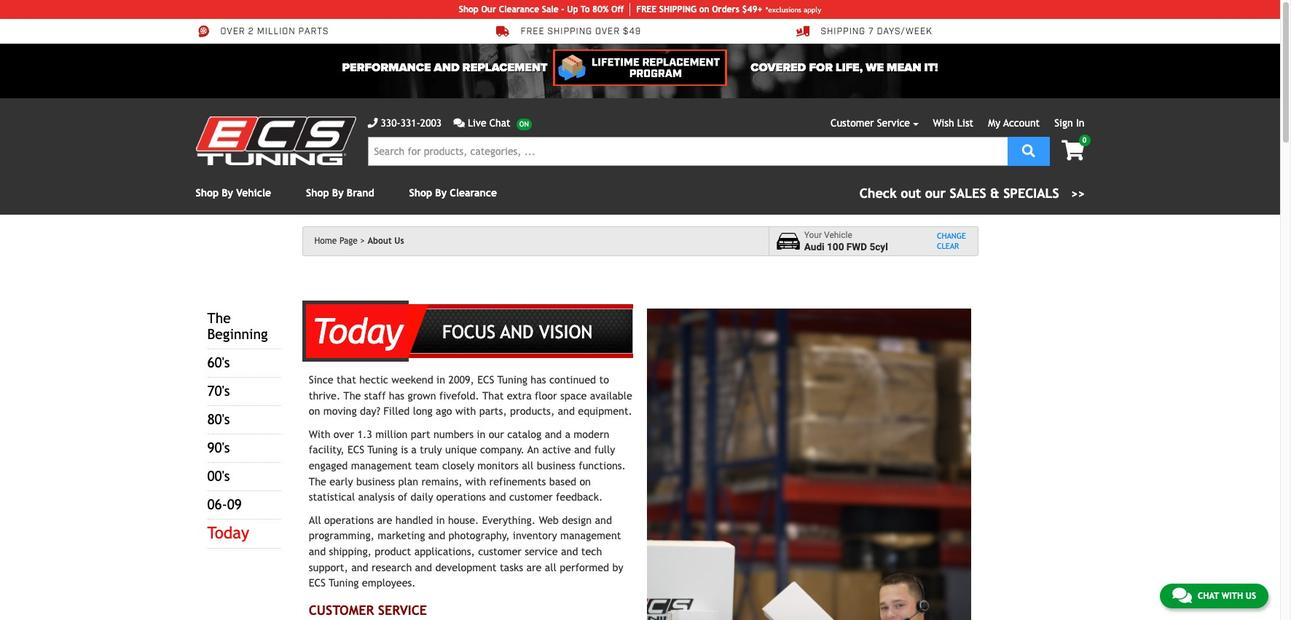 Task type: describe. For each thing, give the bounding box(es) containing it.
fully
[[594, 444, 615, 456]]

shopping cart image
[[1062, 141, 1085, 161]]

orders
[[712, 4, 740, 15]]

free ship ping on orders $49+ *exclusions apply
[[636, 4, 821, 15]]

$49+
[[742, 4, 763, 15]]

1 horizontal spatial has
[[531, 374, 546, 386]]

*exclusions apply link
[[766, 4, 821, 15]]

330-331-2003 link
[[368, 116, 442, 131]]

and up the applications,
[[428, 530, 445, 542]]

shop for shop by vehicle
[[196, 187, 219, 199]]

fwd
[[847, 241, 867, 253]]

0 vertical spatial are
[[377, 514, 392, 527]]

0 vertical spatial vehicle
[[236, 187, 271, 199]]

in inside with over 1.3 million part numbers in our catalog and a modern facility, ecs tuning is a truly       unique company. an active and fully engaged management team closely monitors all business       functions. the early business plan remains, with refinements based on statistical analysis       of daily operations and customer feedback.
[[477, 428, 486, 441]]

shipping
[[821, 26, 866, 37]]

modern
[[574, 428, 609, 441]]

and up active on the left
[[545, 428, 562, 441]]

by for clearance
[[435, 187, 447, 199]]

7
[[869, 26, 874, 37]]

grown
[[408, 390, 436, 402]]

and
[[434, 60, 460, 75]]

and up support,
[[309, 546, 326, 558]]

the beginning
[[207, 311, 268, 343]]

your vehicle audi 100 fwd 5cyl
[[804, 230, 888, 253]]

performed
[[560, 561, 609, 574]]

development
[[435, 561, 497, 574]]

1 vertical spatial are
[[526, 561, 542, 574]]

management inside all operations are handled in house. everything. web design and programming, marketing       and photography, inventory management and shipping, product applications, customer service       and tech support, and research and development tasks are all performed by ecs tuning employees.
[[560, 530, 621, 542]]

plan
[[398, 476, 418, 488]]

tuning inside the 'since that hectic weekend in 2009, ecs tuning has continued to thrive. the staff has grown       fivefold. that extra floor space available on moving day? filled long ago with parts,       products, and equipment.'
[[497, 374, 528, 386]]

80%
[[592, 4, 609, 15]]

and down the applications,
[[415, 561, 432, 574]]

truly
[[420, 444, 442, 456]]

1 vertical spatial us
[[1246, 592, 1256, 602]]

06-09 link
[[207, 497, 242, 513]]

and right focus
[[501, 322, 534, 343]]

1 vertical spatial chat
[[1198, 592, 1219, 602]]

facility,
[[309, 444, 344, 456]]

clearance for our
[[499, 4, 539, 15]]

life,
[[836, 60, 863, 75]]

clear link
[[937, 242, 966, 251]]

ago
[[436, 405, 452, 418]]

fivefold.
[[439, 390, 479, 402]]

70's
[[207, 383, 230, 399]]

330-331-2003
[[381, 117, 442, 129]]

engaged
[[309, 460, 348, 472]]

everything.
[[482, 514, 536, 527]]

change clear
[[937, 232, 966, 250]]

clearance for by
[[450, 187, 497, 199]]

sign in
[[1055, 117, 1085, 129]]

our
[[481, 4, 496, 15]]

since
[[309, 374, 333, 386]]

331-
[[401, 117, 420, 129]]

ecs inside the 'since that hectic weekend in 2009, ecs tuning has continued to thrive. the staff has grown       fivefold. that extra floor space available on moving day? filled long ago with parts,       products, and equipment.'
[[477, 374, 494, 386]]

wish
[[933, 117, 954, 129]]

80's link
[[207, 412, 230, 428]]

extra
[[507, 390, 532, 402]]

daily
[[411, 491, 433, 504]]

vision
[[539, 322, 593, 343]]

million inside with over 1.3 million part numbers in our catalog and a modern facility, ecs tuning is a truly       unique company. an active and fully engaged management team closely monitors all business       functions. the early business plan remains, with refinements based on statistical analysis       of daily operations and customer feedback.
[[375, 428, 408, 441]]

long
[[413, 405, 433, 418]]

handled
[[396, 514, 433, 527]]

monitors
[[478, 460, 519, 472]]

early
[[329, 476, 353, 488]]

functions.
[[579, 460, 626, 472]]

shipping 7 days/week
[[821, 26, 933, 37]]

service
[[525, 546, 558, 558]]

today link
[[207, 524, 249, 543]]

all operations are handled in house. everything. web design and programming, marketing       and photography, inventory management and shipping, product applications, customer service       and tech support, and research and development tasks are all performed by ecs tuning employees.
[[309, 514, 623, 590]]

customer service button
[[831, 116, 919, 131]]

weekend
[[392, 374, 433, 386]]

service
[[378, 603, 427, 619]]

with
[[309, 428, 330, 441]]

0 vertical spatial us
[[394, 236, 404, 246]]

in for 2009,
[[437, 374, 445, 386]]

active
[[542, 444, 571, 456]]

06-
[[207, 497, 227, 513]]

and down shipping,
[[351, 561, 368, 574]]

page
[[340, 236, 358, 246]]

comments image for chat
[[1172, 587, 1192, 605]]

since that hectic weekend in 2009, ecs tuning has continued to thrive. the staff has grown       fivefold. that extra floor space available on moving day? filled long ago with parts,       products, and equipment.
[[309, 374, 632, 418]]

and down modern
[[574, 444, 591, 456]]

sales & specials link
[[860, 184, 1085, 203]]

parts,
[[479, 405, 507, 418]]

your
[[804, 230, 822, 241]]

audi
[[804, 241, 825, 253]]

over inside with over 1.3 million part numbers in our catalog and a modern facility, ecs tuning is a truly       unique company. an active and fully engaged management team closely monitors all business       functions. the early business plan remains, with refinements based on statistical analysis       of daily operations and customer feedback.
[[334, 428, 354, 441]]

by for vehicle
[[222, 187, 233, 199]]

with over 1.3 million part numbers in our catalog and a modern facility, ecs tuning is a truly       unique company. an active and fully engaged management team closely monitors all business       functions. the early business plan remains, with refinements based on statistical analysis       of daily operations and customer feedback.
[[309, 428, 626, 504]]

and down 'refinements'
[[489, 491, 506, 504]]

2009,
[[448, 374, 474, 386]]

$49
[[623, 26, 641, 37]]

06-09
[[207, 497, 242, 513]]

shipping,
[[329, 546, 372, 558]]

about
[[368, 236, 392, 246]]

shop by brand link
[[306, 187, 374, 199]]

chat with us link
[[1160, 584, 1269, 609]]

the inside with over 1.3 million part numbers in our catalog and a modern facility, ecs tuning is a truly       unique company. an active and fully engaged management team closely monitors all business       functions. the early business plan remains, with refinements based on statistical analysis       of daily operations and customer feedback.
[[309, 476, 326, 488]]

mean
[[887, 60, 921, 75]]

00's
[[207, 469, 230, 485]]

0
[[1083, 136, 1087, 144]]

customer inside all operations are handled in house. everything. web design and programming, marketing       and photography, inventory management and shipping, product applications, customer service       and tech support, and research and development tasks are all performed by ecs tuning employees.
[[478, 546, 522, 558]]

by
[[612, 561, 623, 574]]

inventory
[[513, 530, 557, 542]]

shop for shop by clearance
[[409, 187, 432, 199]]

up
[[567, 4, 578, 15]]

ship
[[659, 4, 677, 15]]

applications,
[[414, 546, 475, 558]]

service
[[877, 117, 910, 129]]

tuning inside with over 1.3 million part numbers in our catalog and a modern facility, ecs tuning is a truly       unique company. an active and fully engaged management team closely monitors all business       functions. the early business plan remains, with refinements based on statistical analysis       of daily operations and customer feedback.
[[368, 444, 398, 456]]

to
[[581, 4, 590, 15]]



Task type: vqa. For each thing, say whether or not it's contained in the screenshot.
over inside the With over 1.3 million part numbers in our catalog and a modern facility, ECS Tuning is a truly       unique company. An active and fully engaged management team closely monitors all business       functions. The early business plan remains, with refinements based on statistical analysis       of daily operations and customer feedback.
yes



Task type: locate. For each thing, give the bounding box(es) containing it.
on down thrive.
[[309, 405, 320, 418]]

vehicle down ecs tuning image
[[236, 187, 271, 199]]

1 vertical spatial business
[[356, 476, 395, 488]]

0 horizontal spatial are
[[377, 514, 392, 527]]

0 vertical spatial in
[[437, 374, 445, 386]]

0 vertical spatial has
[[531, 374, 546, 386]]

tuning inside all operations are handled in house. everything. web design and programming, marketing       and photography, inventory management and shipping, product applications, customer service       and tech support, and research and development tasks are all performed by ecs tuning employees.
[[329, 577, 359, 590]]

a up active on the left
[[565, 428, 571, 441]]

change link
[[937, 232, 966, 242]]

on inside the 'since that hectic weekend in 2009, ecs tuning has continued to thrive. the staff has grown       fivefold. that extra floor space available on moving day? filled long ago with parts,       products, and equipment.'
[[309, 405, 320, 418]]

covered
[[751, 60, 806, 75]]

part
[[411, 428, 430, 441]]

beginning
[[207, 327, 268, 343]]

in left our
[[477, 428, 486, 441]]

1 by from the left
[[222, 187, 233, 199]]

brand
[[347, 187, 374, 199]]

1 horizontal spatial are
[[526, 561, 542, 574]]

chat with us
[[1198, 592, 1256, 602]]

million right 2
[[257, 26, 296, 37]]

1 horizontal spatial management
[[560, 530, 621, 542]]

shop by clearance
[[409, 187, 497, 199]]

business up analysis
[[356, 476, 395, 488]]

1 horizontal spatial vehicle
[[824, 230, 852, 241]]

comments image for live
[[453, 118, 465, 128]]

0 horizontal spatial over
[[334, 428, 354, 441]]

the down that
[[344, 390, 361, 402]]

1 vertical spatial in
[[477, 428, 486, 441]]

0 vertical spatial all
[[522, 460, 534, 472]]

live chat link
[[453, 116, 532, 131]]

1 horizontal spatial over
[[595, 26, 620, 37]]

1 vertical spatial all
[[545, 561, 557, 574]]

ecs
[[477, 374, 494, 386], [348, 444, 364, 456], [309, 577, 326, 590]]

that
[[482, 390, 504, 402]]

60's
[[207, 355, 230, 371]]

0 horizontal spatial today
[[207, 524, 249, 543]]

in inside all operations are handled in house. everything. web design and programming, marketing       and photography, inventory management and shipping, product applications, customer service       and tech support, and research and development tasks are all performed by ecs tuning employees.
[[436, 514, 445, 527]]

0 horizontal spatial operations
[[324, 514, 374, 527]]

1 horizontal spatial comments image
[[1172, 587, 1192, 605]]

wish list link
[[933, 117, 974, 129]]

focus
[[442, 322, 496, 343]]

2 vertical spatial tuning
[[329, 577, 359, 590]]

*exclusions
[[766, 5, 801, 13]]

by left brand
[[332, 187, 344, 199]]

1 horizontal spatial a
[[565, 428, 571, 441]]

2 vertical spatial in
[[436, 514, 445, 527]]

million up is
[[375, 428, 408, 441]]

2 horizontal spatial the
[[344, 390, 361, 402]]

0 horizontal spatial ecs
[[309, 577, 326, 590]]

parts
[[298, 26, 329, 37]]

0 vertical spatial the
[[207, 311, 231, 327]]

1 horizontal spatial all
[[545, 561, 557, 574]]

1 vertical spatial a
[[411, 444, 417, 456]]

1 horizontal spatial by
[[332, 187, 344, 199]]

1 horizontal spatial on
[[580, 476, 591, 488]]

all inside with over 1.3 million part numbers in our catalog and a modern facility, ecs tuning is a truly       unique company. an active and fully engaged management team closely monitors all business       functions. the early business plan remains, with refinements based on statistical analysis       of daily operations and customer feedback.
[[522, 460, 534, 472]]

2 horizontal spatial on
[[699, 4, 709, 15]]

0 horizontal spatial clearance
[[450, 187, 497, 199]]

0 horizontal spatial million
[[257, 26, 296, 37]]

comments image inside live chat 'link'
[[453, 118, 465, 128]]

tuning
[[497, 374, 528, 386], [368, 444, 398, 456], [329, 577, 359, 590]]

1 horizontal spatial the
[[309, 476, 326, 488]]

comments image left chat with us
[[1172, 587, 1192, 605]]

covered for life, we mean it!
[[751, 60, 938, 75]]

by down ecs tuning image
[[222, 187, 233, 199]]

over 2 million parts
[[220, 26, 329, 37]]

has up floor on the bottom left
[[531, 374, 546, 386]]

0 horizontal spatial us
[[394, 236, 404, 246]]

1 horizontal spatial tuning
[[368, 444, 398, 456]]

2 horizontal spatial tuning
[[497, 374, 528, 386]]

design
[[562, 514, 592, 527]]

is
[[401, 444, 408, 456]]

products,
[[510, 405, 555, 418]]

0 horizontal spatial a
[[411, 444, 417, 456]]

in
[[437, 374, 445, 386], [477, 428, 486, 441], [436, 514, 445, 527]]

shop by vehicle link
[[196, 187, 271, 199]]

90's link
[[207, 440, 230, 456]]

employees.
[[362, 577, 416, 590]]

1 vertical spatial vehicle
[[824, 230, 852, 241]]

on
[[699, 4, 709, 15], [309, 405, 320, 418], [580, 476, 591, 488]]

all inside all operations are handled in house. everything. web design and programming, marketing       and photography, inventory management and shipping, product applications, customer service       and tech support, and research and development tasks are all performed by ecs tuning employees.
[[545, 561, 557, 574]]

on up feedback.
[[580, 476, 591, 488]]

chat inside 'link'
[[489, 117, 511, 129]]

sign in link
[[1055, 117, 1085, 129]]

the inside the 'since that hectic weekend in 2009, ecs tuning has continued to thrive. the staff has grown       fivefold. that extra floor space available on moving day? filled long ago with parts,       products, and equipment.'
[[344, 390, 361, 402]]

&
[[990, 186, 1000, 201]]

shop inside shop our clearance sale - up to 80% off link
[[459, 4, 479, 15]]

0 horizontal spatial has
[[389, 390, 404, 402]]

0 horizontal spatial all
[[522, 460, 534, 472]]

1 vertical spatial the
[[344, 390, 361, 402]]

vehicle up 100
[[824, 230, 852, 241]]

clearance down live
[[450, 187, 497, 199]]

0 vertical spatial comments image
[[453, 118, 465, 128]]

phone image
[[368, 118, 378, 128]]

in inside the 'since that hectic weekend in 2009, ecs tuning has continued to thrive. the staff has grown       fivefold. that extra floor space available on moving day? filled long ago with parts,       products, and equipment.'
[[437, 374, 445, 386]]

all down the an
[[522, 460, 534, 472]]

2 vertical spatial with
[[1222, 592, 1243, 602]]

1 vertical spatial operations
[[324, 514, 374, 527]]

0 vertical spatial a
[[565, 428, 571, 441]]

and up performed
[[561, 546, 578, 558]]

0 vertical spatial today
[[312, 311, 403, 352]]

clearance up the free
[[499, 4, 539, 15]]

over left 1.3
[[334, 428, 354, 441]]

the up 60's
[[207, 311, 231, 327]]

1 vertical spatial over
[[334, 428, 354, 441]]

management inside with over 1.3 million part numbers in our catalog and a modern facility, ecs tuning is a truly       unique company. an active and fully engaged management team closely monitors all business       functions. the early business plan remains, with refinements based on statistical analysis       of daily operations and customer feedback.
[[351, 460, 412, 472]]

free
[[521, 26, 545, 37]]

thrive.
[[309, 390, 340, 402]]

off
[[611, 4, 624, 15]]

sign
[[1055, 117, 1073, 129]]

tuning up extra
[[497, 374, 528, 386]]

0 vertical spatial million
[[257, 26, 296, 37]]

tuning left is
[[368, 444, 398, 456]]

programming,
[[309, 530, 374, 542]]

business down active on the left
[[537, 460, 576, 472]]

1 vertical spatial today
[[207, 524, 249, 543]]

0 horizontal spatial management
[[351, 460, 412, 472]]

1 horizontal spatial business
[[537, 460, 576, 472]]

list
[[957, 117, 974, 129]]

customer service
[[309, 603, 427, 619]]

sales & specials
[[950, 186, 1059, 201]]

0 horizontal spatial chat
[[489, 117, 511, 129]]

0 vertical spatial over
[[595, 26, 620, 37]]

live chat
[[468, 117, 511, 129]]

shipping
[[548, 26, 592, 37]]

comments image left live
[[453, 118, 465, 128]]

1 horizontal spatial operations
[[436, 491, 486, 504]]

0 vertical spatial tuning
[[497, 374, 528, 386]]

1 horizontal spatial us
[[1246, 592, 1256, 602]]

0 horizontal spatial business
[[356, 476, 395, 488]]

2003
[[420, 117, 442, 129]]

a
[[565, 428, 571, 441], [411, 444, 417, 456]]

customer up tasks
[[478, 546, 522, 558]]

80's
[[207, 412, 230, 428]]

in left house.
[[436, 514, 445, 527]]

lifetime replacement program banner image
[[553, 50, 727, 86]]

1 vertical spatial comments image
[[1172, 587, 1192, 605]]

staff
[[364, 390, 386, 402]]

management up tech
[[560, 530, 621, 542]]

shop for shop by brand
[[306, 187, 329, 199]]

web
[[539, 514, 559, 527]]

has up filled
[[389, 390, 404, 402]]

are up the marketing
[[377, 514, 392, 527]]

0 horizontal spatial on
[[309, 405, 320, 418]]

1 vertical spatial customer
[[478, 546, 522, 558]]

in for house.
[[436, 514, 445, 527]]

2 vertical spatial ecs
[[309, 577, 326, 590]]

by down 2003
[[435, 187, 447, 199]]

with inside with over 1.3 million part numbers in our catalog and a modern facility, ecs tuning is a truly       unique company. an active and fully engaged management team closely monitors all business       functions. the early business plan remains, with refinements based on statistical analysis       of daily operations and customer feedback.
[[466, 476, 486, 488]]

1 vertical spatial ecs
[[348, 444, 364, 456]]

0 horizontal spatial by
[[222, 187, 233, 199]]

operations up house.
[[436, 491, 486, 504]]

all
[[309, 514, 321, 527]]

my account
[[988, 117, 1040, 129]]

2 horizontal spatial ecs
[[477, 374, 494, 386]]

customer
[[309, 603, 374, 619]]

tuning down support,
[[329, 577, 359, 590]]

of
[[398, 491, 407, 504]]

2 horizontal spatial by
[[435, 187, 447, 199]]

1 horizontal spatial chat
[[1198, 592, 1219, 602]]

clearance
[[499, 4, 539, 15], [450, 187, 497, 199]]

1 vertical spatial management
[[560, 530, 621, 542]]

the
[[207, 311, 231, 327], [344, 390, 361, 402], [309, 476, 326, 488]]

shop for shop our clearance sale - up to 80% off
[[459, 4, 479, 15]]

management down is
[[351, 460, 412, 472]]

and inside the 'since that hectic weekend in 2009, ecs tuning has continued to thrive. the staff has grown       fivefold. that extra floor space available on moving day? filled long ago with parts,       products, and equipment.'
[[558, 405, 575, 418]]

has
[[531, 374, 546, 386], [389, 390, 404, 402]]

comments image inside chat with us link
[[1172, 587, 1192, 605]]

0 horizontal spatial tuning
[[329, 577, 359, 590]]

ecs tuning image
[[196, 117, 356, 165]]

customer
[[509, 491, 553, 504], [478, 546, 522, 558]]

wish list
[[933, 117, 974, 129]]

apply
[[804, 5, 821, 13]]

today down 06-09 link
[[207, 524, 249, 543]]

feedback.
[[556, 491, 603, 504]]

in left 2009,
[[437, 374, 445, 386]]

marketing
[[378, 530, 425, 542]]

1 horizontal spatial clearance
[[499, 4, 539, 15]]

free
[[636, 4, 657, 15]]

0 vertical spatial business
[[537, 460, 576, 472]]

the down engaged
[[309, 476, 326, 488]]

3 by from the left
[[435, 187, 447, 199]]

operations inside with over 1.3 million part numbers in our catalog and a modern facility, ecs tuning is a truly       unique company. an active and fully engaged management team closely monitors all business       functions. the early business plan remains, with refinements based on statistical analysis       of daily operations and customer feedback.
[[436, 491, 486, 504]]

0 horizontal spatial vehicle
[[236, 187, 271, 199]]

ecs inside all operations are handled in house. everything. web design and programming, marketing       and photography, inventory management and shipping, product applications, customer service       and tech support, and research and development tasks are all performed by ecs tuning employees.
[[309, 577, 326, 590]]

1 vertical spatial has
[[389, 390, 404, 402]]

customer inside with over 1.3 million part numbers in our catalog and a modern facility, ecs tuning is a truly       unique company. an active and fully engaged management team closely monitors all business       functions. the early business plan remains, with refinements based on statistical analysis       of daily operations and customer feedback.
[[509, 491, 553, 504]]

that
[[337, 374, 356, 386]]

ecs down 1.3
[[348, 444, 364, 456]]

0 vertical spatial management
[[351, 460, 412, 472]]

0 vertical spatial clearance
[[499, 4, 539, 15]]

operations up programming,
[[324, 514, 374, 527]]

0 vertical spatial customer
[[509, 491, 553, 504]]

2 vertical spatial on
[[580, 476, 591, 488]]

day?
[[360, 405, 380, 418]]

1 vertical spatial with
[[466, 476, 486, 488]]

1 horizontal spatial ecs
[[348, 444, 364, 456]]

1 vertical spatial clearance
[[450, 187, 497, 199]]

0 vertical spatial with
[[455, 405, 476, 418]]

clear
[[937, 242, 959, 250]]

the inside the beginning
[[207, 311, 231, 327]]

and right design
[[595, 514, 612, 527]]

sales
[[950, 186, 986, 201]]

0 vertical spatial ecs
[[477, 374, 494, 386]]

operations
[[436, 491, 486, 504], [324, 514, 374, 527]]

vehicle inside your vehicle audi 100 fwd 5cyl
[[824, 230, 852, 241]]

all down the 'service'
[[545, 561, 557, 574]]

catalog
[[507, 428, 542, 441]]

today up that
[[312, 311, 403, 352]]

2 by from the left
[[332, 187, 344, 199]]

comments image
[[453, 118, 465, 128], [1172, 587, 1192, 605]]

on right ping
[[699, 4, 709, 15]]

numbers
[[434, 428, 474, 441]]

home page link
[[314, 236, 365, 246]]

and down "space"
[[558, 405, 575, 418]]

0 vertical spatial on
[[699, 4, 709, 15]]

0 horizontal spatial the
[[207, 311, 231, 327]]

1 vertical spatial on
[[309, 405, 320, 418]]

search image
[[1022, 144, 1035, 157]]

1 vertical spatial tuning
[[368, 444, 398, 456]]

customer down 'refinements'
[[509, 491, 553, 504]]

tasks
[[500, 561, 523, 574]]

with inside the 'since that hectic weekend in 2009, ecs tuning has continued to thrive. the staff has grown       fivefold. that extra floor space available on moving day? filled long ago with parts,       products, and equipment.'
[[455, 405, 476, 418]]

0 vertical spatial chat
[[489, 117, 511, 129]]

today
[[312, 311, 403, 352], [207, 524, 249, 543]]

over
[[595, 26, 620, 37], [334, 428, 354, 441]]

Search text field
[[368, 137, 1008, 166]]

ecs down support,
[[309, 577, 326, 590]]

specials
[[1004, 186, 1059, 201]]

are down the 'service'
[[526, 561, 542, 574]]

a right is
[[411, 444, 417, 456]]

operations inside all operations are handled in house. everything. web design and programming, marketing       and photography, inventory management and shipping, product applications, customer service       and tech support, and research and development tasks are all performed by ecs tuning employees.
[[324, 514, 374, 527]]

by for brand
[[332, 187, 344, 199]]

us
[[394, 236, 404, 246], [1246, 592, 1256, 602]]

1.3
[[357, 428, 372, 441]]

ecs inside with over 1.3 million part numbers in our catalog and a modern facility, ecs tuning is a truly       unique company. an active and fully engaged management team closely monitors all business       functions. the early business plan remains, with refinements based on statistical analysis       of daily operations and customer feedback.
[[348, 444, 364, 456]]

refinements
[[489, 476, 546, 488]]

100
[[827, 241, 844, 253]]

based
[[549, 476, 576, 488]]

1 horizontal spatial today
[[312, 311, 403, 352]]

1 vertical spatial million
[[375, 428, 408, 441]]

over down 80%
[[595, 26, 620, 37]]

2 vertical spatial the
[[309, 476, 326, 488]]

0 vertical spatial operations
[[436, 491, 486, 504]]

available
[[590, 390, 632, 402]]

floor
[[535, 390, 557, 402]]

1 horizontal spatial million
[[375, 428, 408, 441]]

on inside with over 1.3 million part numbers in our catalog and a modern facility, ecs tuning is a truly       unique company. an active and fully engaged management team closely monitors all business       functions. the early business plan remains, with refinements based on statistical analysis       of daily operations and customer feedback.
[[580, 476, 591, 488]]

0 horizontal spatial comments image
[[453, 118, 465, 128]]

ecs up that in the bottom of the page
[[477, 374, 494, 386]]



